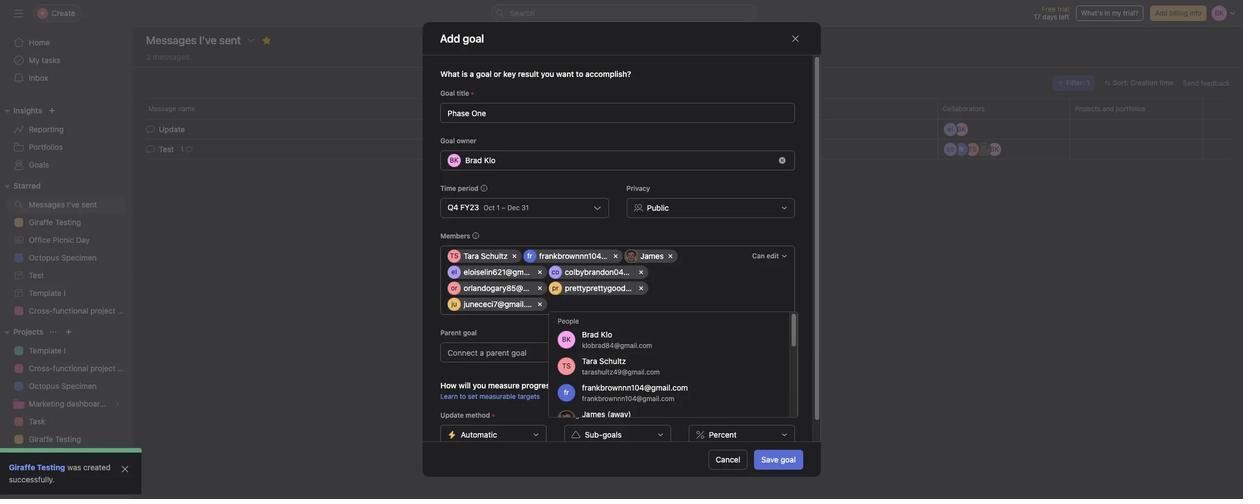 Task type: locate. For each thing, give the bounding box(es) containing it.
project down test link
[[90, 306, 116, 315]]

0 vertical spatial cross-
[[29, 306, 53, 315]]

0 vertical spatial octopus specimen link
[[7, 249, 126, 267]]

1 vertical spatial 1
[[181, 145, 184, 153]]

measurement
[[689, 411, 732, 420]]

template i link
[[7, 284, 126, 302], [7, 342, 126, 360]]

2 vertical spatial goal
[[781, 455, 796, 464]]

1 vertical spatial messages
[[29, 200, 65, 209]]

2 horizontal spatial 1
[[1087, 79, 1090, 87]]

projects for projects and portfolios
[[1075, 105, 1101, 113]]

row
[[133, 99, 1244, 119], [146, 118, 1230, 120], [447, 250, 747, 314]]

1 octopus specimen from the top
[[29, 253, 97, 262]]

invite
[[31, 480, 51, 489]]

required image up sub-goals dropdown button
[[617, 413, 623, 419]]

template inside projects element
[[29, 346, 62, 355]]

2 template i link from the top
[[7, 342, 126, 360]]

1 vertical spatial test
[[29, 271, 44, 280]]

remove image
[[779, 157, 786, 164]]

0 vertical spatial test
[[159, 144, 174, 154]]

projects for projects
[[13, 327, 43, 337]]

colbybrandon04@gmail.com
[[565, 268, 667, 277]]

can edit
[[752, 252, 779, 260]]

reporting
[[29, 125, 64, 134]]

messages i've sent
[[29, 200, 97, 209]]

giraffe up office
[[29, 218, 53, 227]]

0 vertical spatial octopus
[[29, 253, 59, 262]]

james cell
[[624, 250, 678, 263]]

2 i from the top
[[64, 346, 66, 355]]

goal right parent
[[463, 329, 477, 337]]

test down office
[[29, 271, 44, 280]]

marketing for marketing dashboards
[[29, 399, 64, 408]]

update for update
[[159, 125, 185, 134]]

testing down 'task' link
[[55, 434, 81, 444]]

0 vertical spatial projects
[[1075, 105, 1101, 113]]

1 inside the q4 fy23 oct 1 – dec 31
[[497, 204, 500, 212]]

method
[[465, 411, 490, 420]]

you up set
[[473, 381, 486, 390]]

required image up the percent dropdown button
[[732, 413, 739, 419]]

1 cross-functional project plan from the top
[[29, 306, 133, 315]]

how
[[440, 381, 457, 390]]

1 vertical spatial template i link
[[7, 342, 126, 360]]

functional down test link
[[53, 306, 88, 315]]

2 template i from the top
[[29, 346, 66, 355]]

filter: 1 button
[[1053, 75, 1095, 91]]

1 right filter:
[[1087, 79, 1090, 87]]

1 vertical spatial projects
[[13, 327, 43, 337]]

0 vertical spatial template i link
[[7, 284, 126, 302]]

prettyprettygood77@gmail.com
[[565, 284, 678, 293]]

1 horizontal spatial update
[[440, 411, 464, 420]]

1 horizontal spatial you
[[541, 69, 554, 79]]

messages for messages i've sent
[[29, 200, 65, 209]]

2 octopus specimen from the top
[[29, 381, 97, 391]]

progress
[[564, 411, 593, 420]]

0 vertical spatial cross-functional project plan
[[29, 306, 133, 315]]

marketing
[[29, 399, 64, 408], [29, 452, 64, 462]]

1 vertical spatial giraffe
[[29, 434, 53, 444]]

specimen up "dashboards"
[[61, 381, 97, 391]]

template for second the template i link from the bottom of the page
[[29, 288, 62, 298]]

tara schultz cell
[[447, 250, 521, 263]]

home
[[29, 38, 50, 47]]

what's in my trial? button
[[1076, 6, 1144, 21]]

update inside cell
[[159, 125, 185, 134]]

template i inside starred element
[[29, 288, 66, 298]]

or down 'el'
[[451, 284, 457, 292]]

goal left title
[[440, 89, 455, 98]]

octopus specimen inside projects element
[[29, 381, 97, 391]]

1 inside button
[[181, 145, 184, 153]]

0 vertical spatial template
[[29, 288, 62, 298]]

hide sidebar image
[[14, 9, 23, 18]]

key
[[503, 69, 516, 79]]

i've
[[67, 200, 79, 209]]

template i down projects dropdown button
[[29, 346, 66, 355]]

cross-functional project plan up "dashboards"
[[29, 364, 133, 373]]

1 vertical spatial update
[[440, 411, 464, 420]]

1 template i from the top
[[29, 288, 66, 298]]

2 cross-functional project plan link from the top
[[7, 360, 133, 377]]

teams element
[[0, 468, 133, 499]]

parent
[[440, 329, 461, 337]]

1 vertical spatial functional
[[53, 364, 88, 373]]

1 inside button
[[1087, 79, 1090, 87]]

update down message name
[[159, 125, 185, 134]]

0 horizontal spatial update
[[159, 125, 185, 134]]

and
[[1103, 105, 1114, 113]]

goals
[[29, 160, 49, 169]]

giraffe testing inside starred element
[[29, 218, 81, 227]]

day
[[76, 235, 90, 245]]

was
[[67, 463, 81, 472]]

0 vertical spatial octopus specimen
[[29, 253, 97, 262]]

testing down messages i've sent link
[[55, 218, 81, 227]]

0 vertical spatial cross-functional project plan link
[[7, 302, 133, 320]]

dashboards
[[67, 399, 109, 408]]

test inside test link
[[29, 271, 44, 280]]

octopus specimen link down picnic
[[7, 249, 126, 267]]

you left want
[[541, 69, 554, 79]]

cross-functional project plan down test link
[[29, 306, 133, 315]]

giraffe testing link up successfully.
[[9, 463, 65, 472]]

1 vertical spatial octopus
[[29, 381, 59, 391]]

projects inside projects dropdown button
[[13, 327, 43, 337]]

dec
[[507, 204, 520, 212]]

time period
[[440, 185, 478, 193]]

0 vertical spatial giraffe
[[29, 218, 53, 227]]

1 vertical spatial cross-functional project plan
[[29, 364, 133, 373]]

template for 2nd the template i link
[[29, 346, 62, 355]]

0 horizontal spatial test
[[29, 271, 44, 280]]

specimen down day
[[61, 253, 97, 262]]

0 vertical spatial giraffe testing link
[[7, 214, 126, 231]]

1 horizontal spatial messages
[[146, 34, 197, 46]]

giraffe testing link
[[7, 214, 126, 231], [7, 431, 126, 448], [9, 463, 65, 472]]

update down learn
[[440, 411, 464, 420]]

octopus specimen inside starred element
[[29, 253, 97, 262]]

1 vertical spatial project
[[90, 364, 116, 373]]

messages
[[153, 52, 190, 61]]

giraffe inside starred element
[[29, 218, 53, 227]]

1 horizontal spatial test
[[159, 144, 174, 154]]

2
[[146, 52, 151, 61]]

i
[[64, 288, 66, 298], [64, 346, 66, 355]]

test left 1 button
[[159, 144, 174, 154]]

goal for save goal
[[781, 455, 796, 464]]

2 project from the top
[[90, 364, 116, 373]]

message name
[[148, 105, 195, 113]]

sub-goals
[[585, 430, 622, 440]]

template down projects dropdown button
[[29, 346, 62, 355]]

0 vertical spatial testing
[[55, 218, 81, 227]]

0 horizontal spatial messages
[[29, 200, 65, 209]]

goal right a
[[476, 69, 492, 79]]

0 vertical spatial or
[[494, 69, 501, 79]]

plan inside projects element
[[118, 364, 133, 373]]

2 goal from the top
[[440, 137, 455, 145]]

task link
[[7, 413, 126, 431]]

edit
[[767, 252, 779, 260]]

giraffe testing link inside starred element
[[7, 214, 126, 231]]

1 horizontal spatial 1
[[497, 204, 500, 212]]

1 vertical spatial testing
[[55, 434, 81, 444]]

marketing up task
[[29, 399, 64, 408]]

test inside conversation name for test cell
[[159, 144, 174, 154]]

messages up the messages
[[146, 34, 197, 46]]

test row
[[133, 138, 1244, 160]]

functional inside starred element
[[53, 306, 88, 315]]

giraffe testing down 'task' link
[[29, 434, 81, 444]]

ja
[[627, 252, 635, 260]]

0 horizontal spatial 1
[[181, 145, 184, 153]]

giraffe
[[29, 218, 53, 227], [29, 434, 53, 444], [9, 463, 35, 472]]

0 vertical spatial marketing
[[29, 399, 64, 408]]

2 cross- from the top
[[29, 364, 53, 373]]

can edit button
[[747, 249, 793, 264]]

0 vertical spatial goal
[[440, 89, 455, 98]]

portfolios
[[29, 142, 63, 152]]

specimen inside projects element
[[61, 381, 97, 391]]

octopus specimen up marketing dashboards link on the bottom left of page
[[29, 381, 97, 391]]

goal left owner
[[440, 137, 455, 145]]

goal
[[440, 89, 455, 98], [440, 137, 455, 145]]

learn to set measurable targets link
[[440, 393, 540, 401]]

1 down the name
[[181, 145, 184, 153]]

remove from starred image
[[262, 36, 271, 45]]

1 template from the top
[[29, 288, 62, 298]]

1 goal from the top
[[440, 89, 455, 98]]

plan for 1st the cross-functional project plan link from the bottom of the page
[[118, 364, 133, 373]]

i down test link
[[64, 288, 66, 298]]

insights button
[[0, 104, 42, 117]]

filter:
[[1067, 79, 1085, 87]]

marketing up 'was created successfully.'
[[29, 452, 64, 462]]

required image
[[469, 90, 476, 97], [617, 413, 623, 419], [732, 413, 739, 419]]

what is a goal or key result you want to accomplish?
[[440, 69, 631, 79]]

2 vertical spatial 1
[[497, 204, 500, 212]]

cross- inside projects element
[[29, 364, 53, 373]]

i up marketing dashboards on the left of the page
[[64, 346, 66, 355]]

giraffe inside projects element
[[29, 434, 53, 444]]

task
[[29, 417, 45, 426]]

template i link down projects dropdown button
[[7, 342, 126, 360]]

public
[[647, 203, 669, 213]]

0 horizontal spatial or
[[451, 284, 457, 292]]

1 vertical spatial i
[[64, 346, 66, 355]]

0 vertical spatial specimen
[[61, 253, 97, 262]]

set
[[468, 393, 478, 401]]

giraffe down task
[[29, 434, 53, 444]]

goals link
[[7, 156, 126, 174]]

required image
[[490, 413, 497, 419]]

toward success?
[[556, 381, 617, 390]]

percent
[[709, 430, 737, 440]]

specimen
[[61, 253, 97, 262], [61, 381, 97, 391]]

template down test link
[[29, 288, 62, 298]]

plan inside starred element
[[118, 306, 133, 315]]

1 left –
[[497, 204, 500, 212]]

1 vertical spatial template i
[[29, 346, 66, 355]]

2 cross-functional project plan from the top
[[29, 364, 133, 373]]

octopus specimen for first octopus specimen link from the bottom of the page
[[29, 381, 97, 391]]

template i link down office picnic day link
[[7, 284, 126, 302]]

1 vertical spatial octopus specimen
[[29, 381, 97, 391]]

0 horizontal spatial you
[[473, 381, 486, 390]]

giraffe testing link up picnic
[[7, 214, 126, 231]]

marketing dashboards link
[[7, 395, 126, 413]]

0 vertical spatial template i
[[29, 288, 66, 298]]

bk
[[450, 156, 458, 165]]

portfolios link
[[7, 138, 126, 156]]

giraffe up successfully.
[[9, 463, 35, 472]]

or left key
[[494, 69, 501, 79]]

progress
[[522, 381, 554, 390]]

tree grid containing update
[[133, 118, 1244, 160]]

send feedback link
[[1183, 78, 1230, 88]]

cross-functional project plan
[[29, 306, 133, 315], [29, 364, 133, 373]]

1 plan from the top
[[118, 306, 133, 315]]

octopus specimen down picnic
[[29, 253, 97, 262]]

1 vertical spatial octopus specimen link
[[7, 377, 126, 395]]

successfully.
[[9, 475, 55, 484]]

measure
[[488, 381, 520, 390]]

1 marketing from the top
[[29, 399, 64, 408]]

giraffe testing link up marketing dashboard
[[7, 431, 126, 448]]

insights element
[[0, 101, 133, 176]]

1 i from the top
[[64, 288, 66, 298]]

octopus
[[29, 253, 59, 262], [29, 381, 59, 391]]

cross-functional project plan link
[[7, 302, 133, 320], [7, 360, 133, 377]]

cross- down projects dropdown button
[[29, 364, 53, 373]]

cross-functional project plan inside starred element
[[29, 306, 133, 315]]

testing down marketing dashboard
[[37, 463, 65, 472]]

giraffe testing up office picnic day
[[29, 218, 81, 227]]

1 octopus from the top
[[29, 253, 59, 262]]

template i down test link
[[29, 288, 66, 298]]

1 vertical spatial cross-
[[29, 364, 53, 373]]

template inside starred element
[[29, 288, 62, 298]]

1 horizontal spatial or
[[494, 69, 501, 79]]

what's
[[1081, 9, 1103, 17]]

cross-functional project plan link up marketing dashboards on the left of the page
[[7, 360, 133, 377]]

2 functional from the top
[[53, 364, 88, 373]]

2 horizontal spatial required image
[[732, 413, 739, 419]]

1 vertical spatial goal
[[463, 329, 477, 337]]

cross- up projects dropdown button
[[29, 306, 53, 315]]

1 horizontal spatial required image
[[617, 413, 623, 419]]

octopus down office
[[29, 253, 59, 262]]

goal owner
[[440, 137, 476, 145]]

1 project from the top
[[90, 306, 116, 315]]

collaborators
[[943, 105, 985, 113]]

1 vertical spatial cross-functional project plan link
[[7, 360, 133, 377]]

test for test link
[[29, 271, 44, 280]]

sub-
[[585, 430, 602, 440]]

marketing dashboard
[[29, 452, 105, 462]]

messages left i've
[[29, 200, 65, 209]]

0 vertical spatial 1
[[1087, 79, 1090, 87]]

2 vertical spatial giraffe
[[9, 463, 35, 472]]

functional up marketing dashboards on the left of the page
[[53, 364, 88, 373]]

octopus specimen
[[29, 253, 97, 262], [29, 381, 97, 391]]

messages i've sent
[[146, 34, 241, 46]]

search button
[[491, 4, 757, 22]]

0 vertical spatial functional
[[53, 306, 88, 315]]

prettyprettygood77@gmail.com cell
[[549, 282, 678, 295]]

picnic
[[53, 235, 74, 245]]

1 horizontal spatial projects
[[1075, 105, 1101, 113]]

0 vertical spatial update
[[159, 125, 185, 134]]

1 vertical spatial or
[[451, 284, 457, 292]]

goal for goal title
[[440, 89, 455, 98]]

send
[[1183, 79, 1199, 87]]

1 vertical spatial plan
[[118, 364, 133, 373]]

specimen inside starred element
[[61, 253, 97, 262]]

2 marketing from the top
[[29, 452, 64, 462]]

2 plan from the top
[[118, 364, 133, 373]]

search list box
[[491, 4, 757, 22]]

0 vertical spatial giraffe testing
[[29, 218, 81, 227]]

testing inside starred element
[[55, 218, 81, 227]]

co
[[552, 268, 559, 276]]

2 specimen from the top
[[61, 381, 97, 391]]

message
[[148, 105, 176, 113]]

Enter goal name text field
[[440, 103, 795, 123]]

project up "dashboards"
[[90, 364, 116, 373]]

None text field
[[549, 298, 557, 311]]

testing
[[55, 218, 81, 227], [55, 434, 81, 444], [37, 463, 65, 472]]

1 vertical spatial giraffe testing link
[[7, 431, 126, 448]]

octopus inside projects element
[[29, 381, 59, 391]]

0 vertical spatial project
[[90, 306, 116, 315]]

1 functional from the top
[[53, 306, 88, 315]]

info
[[1190, 9, 1202, 17]]

0 vertical spatial i
[[64, 288, 66, 298]]

required image down a
[[469, 90, 476, 97]]

marketing for marketing dashboard
[[29, 452, 64, 462]]

free trial 17 days left
[[1034, 5, 1070, 21]]

filter: 1
[[1067, 79, 1090, 87]]

octopus up marketing dashboards link on the bottom left of page
[[29, 381, 59, 391]]

required image for percent
[[732, 413, 739, 419]]

0 vertical spatial plan
[[118, 306, 133, 315]]

eloiselin621@gmail.com cell
[[447, 266, 549, 279]]

1 specimen from the top
[[61, 253, 97, 262]]

add
[[1156, 9, 1168, 17]]

can
[[752, 252, 765, 260]]

1 vertical spatial goal
[[440, 137, 455, 145]]

1 vertical spatial marketing
[[29, 452, 64, 462]]

1 vertical spatial giraffe testing
[[29, 434, 81, 444]]

plan for second the cross-functional project plan link from the bottom
[[118, 306, 133, 315]]

octopus specimen link up marketing dashboards on the left of the page
[[7, 377, 126, 395]]

giraffe testing up successfully.
[[9, 463, 65, 472]]

goal inside button
[[781, 455, 796, 464]]

1 vertical spatial template
[[29, 346, 62, 355]]

starred
[[13, 181, 41, 190]]

will
[[459, 381, 471, 390]]

messages inside starred element
[[29, 200, 65, 209]]

1 vertical spatial specimen
[[61, 381, 97, 391]]

testing inside projects element
[[55, 434, 81, 444]]

1 vertical spatial you
[[473, 381, 486, 390]]

2 template from the top
[[29, 346, 62, 355]]

2 octopus from the top
[[29, 381, 59, 391]]

tree grid
[[133, 118, 1244, 160]]

cross-functional project plan link down test link
[[7, 302, 133, 320]]

1 cross- from the top
[[29, 306, 53, 315]]

0 vertical spatial messages
[[146, 34, 197, 46]]

0 horizontal spatial projects
[[13, 327, 43, 337]]

goal right save
[[781, 455, 796, 464]]



Task type: describe. For each thing, give the bounding box(es) containing it.
2 vertical spatial giraffe testing
[[9, 463, 65, 472]]

want
[[556, 69, 574, 79]]

my tasks link
[[7, 51, 126, 69]]

update for update method
[[440, 411, 464, 420]]

period
[[458, 185, 478, 193]]

my tasks
[[29, 55, 61, 65]]

cross-functional project plan inside projects element
[[29, 364, 133, 373]]

name
[[178, 105, 195, 113]]

public button
[[627, 198, 795, 218]]

projects and portfolios
[[1075, 105, 1146, 113]]

trial
[[1058, 5, 1070, 13]]

automatic button
[[440, 425, 547, 445]]

octopus specimen for 1st octopus specimen link
[[29, 253, 97, 262]]

close this dialog image
[[791, 34, 800, 43]]

goals
[[602, 430, 622, 440]]

giraffe testing inside projects element
[[29, 434, 81, 444]]

1 button
[[178, 144, 195, 155]]

giraffe testing link inside projects element
[[7, 431, 126, 448]]

how will you measure progress toward success? learn to set measurable targets
[[440, 381, 617, 401]]

progress source
[[564, 411, 617, 420]]

messages i've sent link
[[7, 196, 126, 214]]

cancel
[[716, 455, 741, 464]]

orlandogary85@gmail.com cell
[[447, 282, 560, 295]]

junececi7@gmail.com cell
[[447, 298, 547, 311]]

tara
[[464, 252, 479, 261]]

days
[[1043, 13, 1058, 21]]

save
[[762, 455, 779, 464]]

percent button
[[689, 425, 795, 445]]

1 octopus specimen link from the top
[[7, 249, 126, 267]]

office
[[29, 235, 51, 245]]

conversation name for test cell
[[133, 139, 938, 159]]

–
[[502, 204, 505, 212]]

time
[[440, 185, 456, 193]]

in
[[1105, 9, 1111, 17]]

goal for parent goal
[[463, 329, 477, 337]]

title
[[457, 89, 469, 98]]

klo
[[484, 156, 495, 165]]

2 vertical spatial giraffe testing link
[[9, 463, 65, 472]]

insights
[[13, 106, 42, 115]]

reporting link
[[7, 121, 126, 138]]

automatic
[[461, 430, 497, 440]]

ju
[[451, 300, 457, 309]]

frankbrownnn104@gmail.com cell
[[523, 250, 645, 263]]

row containing tara schultz
[[447, 250, 747, 314]]

close image
[[121, 465, 130, 474]]

2 messages
[[146, 52, 190, 61]]

test link
[[7, 267, 126, 284]]

search
[[510, 8, 535, 18]]

i inside starred element
[[64, 288, 66, 298]]

members
[[440, 232, 470, 240]]

office picnic day link
[[7, 231, 126, 249]]

james
[[640, 252, 664, 261]]

save goal
[[762, 455, 796, 464]]

cancel button
[[709, 450, 748, 470]]

trial?
[[1124, 9, 1139, 17]]

0 vertical spatial goal
[[476, 69, 492, 79]]

colbybrandon04@gmail.com cell
[[549, 266, 667, 279]]

test for conversation name for test cell
[[159, 144, 174, 154]]

dashboard
[[67, 452, 105, 462]]

billing
[[1170, 9, 1189, 17]]

giraffe for giraffe testing "link" within the starred element
[[29, 218, 53, 227]]

1 template i link from the top
[[7, 284, 126, 302]]

fy23
[[460, 203, 479, 212]]

office picnic day
[[29, 235, 90, 245]]

was created successfully.
[[9, 463, 111, 484]]

2 messages button
[[146, 52, 190, 67]]

tara schultz
[[464, 252, 508, 261]]

el
[[451, 268, 457, 276]]

2 octopus specimen link from the top
[[7, 377, 126, 395]]

q4
[[447, 203, 458, 212]]

send feedback
[[1183, 79, 1230, 87]]

add goal
[[440, 32, 484, 45]]

marketing dashboard link
[[7, 448, 126, 466]]

created
[[83, 463, 111, 472]]

functional inside projects element
[[53, 364, 88, 373]]

inbox link
[[7, 69, 126, 87]]

project inside starred element
[[90, 306, 116, 315]]

left
[[1060, 13, 1070, 21]]

or inside cell
[[451, 284, 457, 292]]

template i inside projects element
[[29, 346, 66, 355]]

31
[[522, 204, 529, 212]]

giraffe for giraffe testing "link" within projects element
[[29, 434, 53, 444]]

measurable
[[479, 393, 516, 401]]

inbox
[[29, 73, 48, 82]]

1 cross-functional project plan link from the top
[[7, 302, 133, 320]]

required image for sub-goals
[[617, 413, 623, 419]]

oct
[[483, 204, 495, 212]]

learn
[[440, 393, 458, 401]]

owner
[[457, 137, 476, 145]]

parent goal
[[440, 329, 477, 337]]

feedback
[[1201, 79, 1230, 87]]

projects button
[[0, 325, 43, 339]]

0 vertical spatial you
[[541, 69, 554, 79]]

result
[[518, 69, 539, 79]]

free
[[1042, 5, 1056, 13]]

messages for messages i've sent
[[146, 34, 197, 46]]

targets
[[518, 393, 540, 401]]

what
[[440, 69, 460, 79]]

goal title
[[440, 89, 469, 98]]

2 vertical spatial testing
[[37, 463, 65, 472]]

octopus inside starred element
[[29, 253, 59, 262]]

conversation name for update cell
[[133, 119, 938, 139]]

i inside projects element
[[64, 346, 66, 355]]

starred element
[[0, 176, 133, 322]]

update row
[[133, 118, 1244, 140]]

you inside how will you measure progress toward success? learn to set measurable targets
[[473, 381, 486, 390]]

my
[[1113, 9, 1122, 17]]

cross- inside starred element
[[29, 306, 53, 315]]

pr
[[552, 284, 559, 292]]

my
[[29, 55, 40, 65]]

projects element
[[0, 322, 133, 468]]

add billing info button
[[1151, 6, 1207, 21]]

tasks
[[42, 55, 61, 65]]

goal for goal owner
[[440, 137, 455, 145]]

invite button
[[11, 475, 58, 495]]

global element
[[0, 27, 133, 94]]

0 horizontal spatial required image
[[469, 90, 476, 97]]

row containing message name
[[133, 99, 1244, 119]]

q4 fy23 oct 1 – dec 31
[[447, 203, 529, 212]]

i've sent
[[199, 34, 241, 46]]

frankbrownnn104@gmail.com
[[539, 252, 645, 261]]



Task type: vqa. For each thing, say whether or not it's contained in the screenshot.


